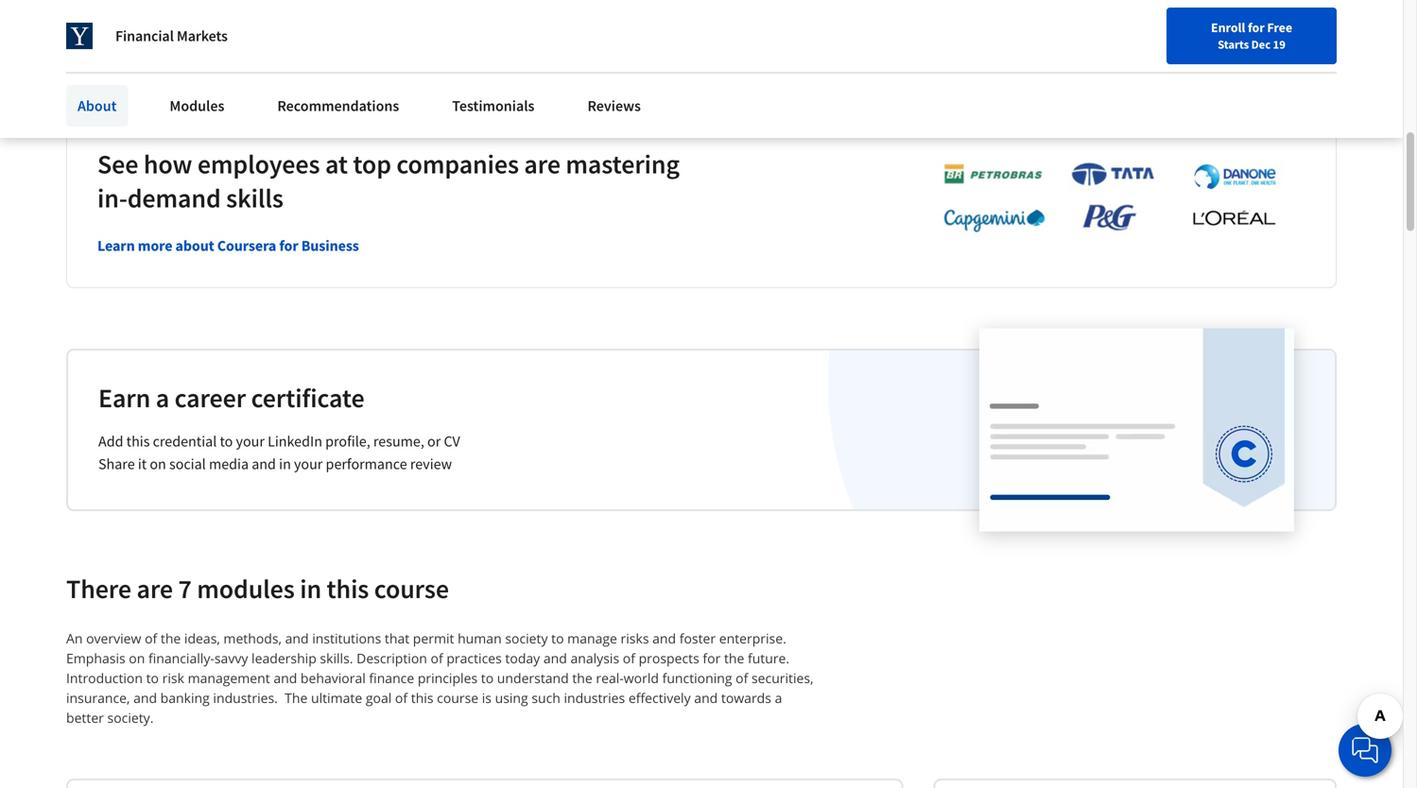 Task type: locate. For each thing, give the bounding box(es) containing it.
cv
[[444, 432, 460, 451]]

the down "enterprise."
[[724, 650, 744, 668]]

of down risks at the left
[[623, 650, 635, 668]]

description
[[356, 650, 427, 668]]

your up financial
[[105, 7, 130, 24]]

functioning
[[662, 670, 732, 687]]

0 horizontal spatial on
[[129, 650, 145, 668]]

linkedin up financial
[[133, 7, 180, 24]]

this up institutions
[[327, 573, 369, 606]]

your up media
[[236, 432, 265, 451]]

in right media
[[279, 455, 291, 474]]

profile
[[183, 7, 219, 24]]

1 horizontal spatial on
[[150, 455, 166, 474]]

foster
[[679, 630, 716, 648]]

financial markets
[[115, 26, 228, 45]]

enroll for free starts dec 19
[[1211, 19, 1292, 52]]

it
[[138, 455, 147, 474]]

free
[[1267, 19, 1292, 36]]

and
[[252, 455, 276, 474], [285, 630, 309, 648], [652, 630, 676, 648], [543, 650, 567, 668], [274, 670, 297, 687], [133, 689, 157, 707], [694, 689, 718, 707]]

permit
[[413, 630, 454, 648]]

effectively
[[628, 689, 691, 707]]

1 horizontal spatial in
[[300, 573, 321, 606]]

media
[[209, 455, 249, 474]]

0 vertical spatial this
[[126, 432, 150, 451]]

an overview of the ideas, methods, and institutions that permit human society to manage risks and foster enterprise. emphasis on financially-savvy leadership skills. description of practices today and analysis of prospects for the future. introduction to risk management and behavioral finance principles to understand the real-world functioning of securities, insurance, and banking industries.  the ultimate goal of this course is using such industries effectively and towards a better society.
[[66, 630, 817, 727]]

and right media
[[252, 455, 276, 474]]

add up 'share' at the left of the page
[[98, 432, 123, 451]]

this inside add this credential to your linkedin profile, resume, or cv share it on social media and in your performance review
[[126, 432, 150, 451]]

of down finance
[[395, 689, 408, 707]]

0 vertical spatial a
[[156, 382, 169, 415]]

social
[[169, 455, 206, 474]]

and up the understand
[[543, 650, 567, 668]]

1 vertical spatial linkedin
[[268, 432, 322, 451]]

this down principles
[[411, 689, 433, 707]]

a right earn
[[156, 382, 169, 415]]

markets
[[177, 26, 228, 45]]

resume,
[[373, 432, 424, 451]]

0 horizontal spatial in
[[279, 455, 291, 474]]

real-
[[596, 670, 624, 687]]

1 horizontal spatial linkedin
[[268, 432, 322, 451]]

1 vertical spatial on
[[129, 650, 145, 668]]

coursera
[[217, 237, 276, 255]]

for up dec
[[1248, 19, 1265, 36]]

are down testimonials
[[524, 148, 561, 181]]

2 horizontal spatial for
[[1248, 19, 1265, 36]]

1 horizontal spatial your
[[236, 432, 265, 451]]

course
[[374, 573, 449, 606], [437, 689, 478, 707]]

1 horizontal spatial the
[[572, 670, 592, 687]]

using
[[495, 689, 528, 707]]

at
[[325, 148, 348, 181]]

demand
[[127, 182, 221, 215]]

0 horizontal spatial this
[[126, 432, 150, 451]]

such
[[532, 689, 560, 707]]

behavioral
[[301, 670, 366, 687]]

share
[[98, 455, 135, 474]]

the up financially-
[[161, 630, 181, 648]]

overview
[[86, 630, 141, 648]]

risk
[[162, 670, 184, 687]]

enroll
[[1211, 19, 1245, 36]]

goal
[[366, 689, 392, 707]]

1 horizontal spatial this
[[327, 573, 369, 606]]

is
[[482, 689, 492, 707]]

0 vertical spatial in
[[279, 455, 291, 474]]

in inside add this credential to your linkedin profile, resume, or cv share it on social media and in your performance review
[[279, 455, 291, 474]]

on right it
[[150, 455, 166, 474]]

how
[[144, 148, 192, 181]]

leadership
[[252, 650, 316, 668]]

0 horizontal spatial a
[[156, 382, 169, 415]]

0 vertical spatial your
[[105, 7, 130, 24]]

of up 'towards'
[[736, 670, 748, 687]]

prospects
[[639, 650, 699, 668]]

1 vertical spatial in
[[300, 573, 321, 606]]

linkedin down certificate
[[268, 432, 322, 451]]

2 horizontal spatial your
[[294, 455, 323, 474]]

earn a career certificate
[[98, 382, 364, 415]]

analysis
[[570, 650, 619, 668]]

business
[[301, 237, 359, 255]]

companies
[[396, 148, 519, 181]]

recommendations
[[277, 96, 399, 115]]

banking
[[160, 689, 210, 707]]

1 vertical spatial course
[[437, 689, 478, 707]]

1 vertical spatial for
[[279, 237, 298, 255]]

in up institutions
[[300, 573, 321, 606]]

menu item
[[1006, 19, 1128, 80]]

2 vertical spatial for
[[703, 650, 721, 668]]

starts
[[1218, 37, 1249, 52]]

this inside an overview of the ideas, methods, and institutions that permit human society to manage risks and foster enterprise. emphasis on financially-savvy leadership skills. description of practices today and analysis of prospects for the future. introduction to risk management and behavioral finance principles to understand the real-world functioning of securities, insurance, and banking industries.  the ultimate goal of this course is using such industries effectively and towards a better society.
[[411, 689, 433, 707]]

in-
[[97, 182, 127, 215]]

0 vertical spatial course
[[374, 573, 449, 606]]

1 vertical spatial this
[[327, 573, 369, 606]]

of down permit at the left bottom of the page
[[431, 650, 443, 668]]

this up it
[[126, 432, 150, 451]]

0 horizontal spatial add
[[66, 7, 88, 24]]

this
[[126, 432, 150, 451], [327, 573, 369, 606], [411, 689, 433, 707]]

on down overview
[[129, 650, 145, 668]]

institutions
[[312, 630, 381, 648]]

to
[[91, 7, 102, 24], [220, 432, 233, 451], [551, 630, 564, 648], [146, 670, 159, 687], [481, 670, 494, 687]]

0 vertical spatial on
[[150, 455, 166, 474]]

ultimate
[[311, 689, 362, 707]]

1 horizontal spatial are
[[524, 148, 561, 181]]

2 vertical spatial your
[[294, 455, 323, 474]]

are
[[524, 148, 561, 181], [137, 573, 173, 606]]

of
[[145, 630, 157, 648], [431, 650, 443, 668], [623, 650, 635, 668], [736, 670, 748, 687], [395, 689, 408, 707]]

course up that
[[374, 573, 449, 606]]

show notifications image
[[1148, 24, 1170, 46]]

1 horizontal spatial for
[[703, 650, 721, 668]]

for down foster
[[703, 650, 721, 668]]

a down securities,
[[775, 689, 782, 707]]

linkedin
[[133, 7, 180, 24], [268, 432, 322, 451]]

the
[[161, 630, 181, 648], [724, 650, 744, 668], [572, 670, 592, 687]]

1 vertical spatial add
[[98, 432, 123, 451]]

society
[[505, 630, 548, 648]]

19
[[1273, 37, 1286, 52]]

add inside add this credential to your linkedin profile, resume, or cv share it on social media and in your performance review
[[98, 432, 123, 451]]

1 vertical spatial your
[[236, 432, 265, 451]]

see how employees at top companies are mastering in-demand skills
[[97, 148, 680, 215]]

financially-
[[148, 650, 214, 668]]

are left 7
[[137, 573, 173, 606]]

0 horizontal spatial your
[[105, 7, 130, 24]]

and down functioning
[[694, 689, 718, 707]]

see
[[97, 148, 138, 181]]

add up about in the left top of the page
[[66, 7, 88, 24]]

course down principles
[[437, 689, 478, 707]]

in
[[279, 455, 291, 474], [300, 573, 321, 606]]

0 vertical spatial add
[[66, 7, 88, 24]]

0 vertical spatial for
[[1248, 19, 1265, 36]]

1 horizontal spatial a
[[775, 689, 782, 707]]

today
[[505, 650, 540, 668]]

your left performance
[[294, 455, 323, 474]]

2 vertical spatial the
[[572, 670, 592, 687]]

skills.
[[320, 650, 353, 668]]

the up industries
[[572, 670, 592, 687]]

2 vertical spatial this
[[411, 689, 433, 707]]

on
[[150, 455, 166, 474], [129, 650, 145, 668]]

1 vertical spatial a
[[775, 689, 782, 707]]

coursera image
[[23, 15, 143, 46]]

top
[[353, 148, 391, 181]]

coursera career certificate image
[[979, 329, 1294, 531]]

skills
[[226, 182, 283, 215]]

for left the business
[[279, 237, 298, 255]]

for inside enroll for free starts dec 19
[[1248, 19, 1265, 36]]

add
[[66, 7, 88, 24], [98, 432, 123, 451]]

towards
[[721, 689, 771, 707]]

2 horizontal spatial the
[[724, 650, 744, 668]]

0 horizontal spatial the
[[161, 630, 181, 648]]

employees
[[197, 148, 320, 181]]

a
[[156, 382, 169, 415], [775, 689, 782, 707]]

2 horizontal spatial this
[[411, 689, 433, 707]]

review
[[410, 455, 452, 474]]

performance
[[326, 455, 407, 474]]

0 vertical spatial linkedin
[[133, 7, 180, 24]]

1 horizontal spatial add
[[98, 432, 123, 451]]

1 vertical spatial are
[[137, 573, 173, 606]]

testimonials link
[[441, 85, 546, 127]]

more
[[138, 237, 172, 255]]

0 vertical spatial are
[[524, 148, 561, 181]]



Task type: describe. For each thing, give the bounding box(es) containing it.
understand
[[497, 670, 569, 687]]

career
[[174, 382, 246, 415]]

and up leadership at the bottom left of the page
[[285, 630, 309, 648]]

add for add this credential to your linkedin profile, resume, or cv share it on social media and in your performance review
[[98, 432, 123, 451]]

introduction
[[66, 670, 143, 687]]

there are 7 modules in this course
[[66, 573, 449, 606]]

on inside an overview of the ideas, methods, and institutions that permit human society to manage risks and foster enterprise. emphasis on financially-savvy leadership skills. description of practices today and analysis of prospects for the future. introduction to risk management and behavioral finance principles to understand the real-world functioning of securities, insurance, and banking industries.  the ultimate goal of this course is using such industries effectively and towards a better society.
[[129, 650, 145, 668]]

to inside add this credential to your linkedin profile, resume, or cv share it on social media and in your performance review
[[220, 432, 233, 451]]

earn
[[98, 382, 151, 415]]

yale university image
[[66, 23, 93, 49]]

a inside an overview of the ideas, methods, and institutions that permit human society to manage risks and foster enterprise. emphasis on financially-savvy leadership skills. description of practices today and analysis of prospects for the future. introduction to risk management and behavioral finance principles to understand the real-world functioning of securities, insurance, and banking industries.  the ultimate goal of this course is using such industries effectively and towards a better society.
[[775, 689, 782, 707]]

on inside add this credential to your linkedin profile, resume, or cv share it on social media and in your performance review
[[150, 455, 166, 474]]

reviews link
[[576, 85, 652, 127]]

learn more about coursera for business link
[[97, 237, 359, 255]]

about
[[175, 237, 214, 255]]

ideas,
[[184, 630, 220, 648]]

reviews
[[587, 96, 641, 115]]

learn
[[97, 237, 135, 255]]

add for add to your linkedin profile
[[66, 7, 88, 24]]

for inside an overview of the ideas, methods, and institutions that permit human society to manage risks and foster enterprise. emphasis on financially-savvy leadership skills. description of practices today and analysis of prospects for the future. introduction to risk management and behavioral finance principles to understand the real-world functioning of securities, insurance, and banking industries.  the ultimate goal of this course is using such industries effectively and towards a better society.
[[703, 650, 721, 668]]

and down leadership at the bottom left of the page
[[274, 670, 297, 687]]

human
[[458, 630, 502, 648]]

learn more about coursera for business
[[97, 237, 359, 255]]

7
[[178, 573, 192, 606]]

modules
[[170, 96, 224, 115]]

modules
[[197, 573, 295, 606]]

enterprise.
[[719, 630, 786, 648]]

chat with us image
[[1350, 735, 1380, 766]]

practices
[[447, 650, 502, 668]]

better
[[66, 709, 104, 727]]

and up society.
[[133, 689, 157, 707]]

modules link
[[158, 85, 236, 127]]

or
[[427, 432, 441, 451]]

future.
[[748, 650, 789, 668]]

of up financially-
[[145, 630, 157, 648]]

and up prospects
[[652, 630, 676, 648]]

credential
[[153, 432, 217, 451]]

coursera enterprise logos image
[[915, 162, 1293, 243]]

course inside an overview of the ideas, methods, and institutions that permit human society to manage risks and foster enterprise. emphasis on financially-savvy leadership skills. description of practices today and analysis of prospects for the future. introduction to risk management and behavioral finance principles to understand the real-world functioning of securities, insurance, and banking industries.  the ultimate goal of this course is using such industries effectively and towards a better society.
[[437, 689, 478, 707]]

an
[[66, 630, 83, 648]]

linkedin inside add this credential to your linkedin profile, resume, or cv share it on social media and in your performance review
[[268, 432, 322, 451]]

the
[[285, 689, 308, 707]]

industries.
[[213, 689, 278, 707]]

mastering
[[566, 148, 680, 181]]

0 horizontal spatial linkedin
[[133, 7, 180, 24]]

0 horizontal spatial for
[[279, 237, 298, 255]]

industries
[[564, 689, 625, 707]]

manage
[[567, 630, 617, 648]]

finance
[[369, 670, 414, 687]]

methods,
[[224, 630, 282, 648]]

management
[[188, 670, 270, 687]]

0 vertical spatial the
[[161, 630, 181, 648]]

that
[[385, 630, 409, 648]]

about link
[[66, 85, 128, 127]]

world
[[624, 670, 659, 687]]

insurance,
[[66, 689, 130, 707]]

risks
[[621, 630, 649, 648]]

securities,
[[752, 670, 813, 687]]

are inside see how employees at top companies are mastering in-demand skills
[[524, 148, 561, 181]]

society.
[[107, 709, 154, 727]]

add to your linkedin profile
[[66, 7, 219, 24]]

dec
[[1251, 37, 1271, 52]]

add this credential to your linkedin profile, resume, or cv share it on social media and in your performance review
[[98, 432, 460, 474]]

0 horizontal spatial are
[[137, 573, 173, 606]]

principles
[[418, 670, 478, 687]]

there
[[66, 573, 131, 606]]

about
[[78, 96, 117, 115]]

1 vertical spatial the
[[724, 650, 744, 668]]

and inside add this credential to your linkedin profile, resume, or cv share it on social media and in your performance review
[[252, 455, 276, 474]]

profile,
[[325, 432, 370, 451]]

emphasis
[[66, 650, 125, 668]]

savvy
[[214, 650, 248, 668]]

certificate
[[251, 382, 364, 415]]

financial
[[115, 26, 174, 45]]



Task type: vqa. For each thing, say whether or not it's contained in the screenshot.
PRACTICES
yes



